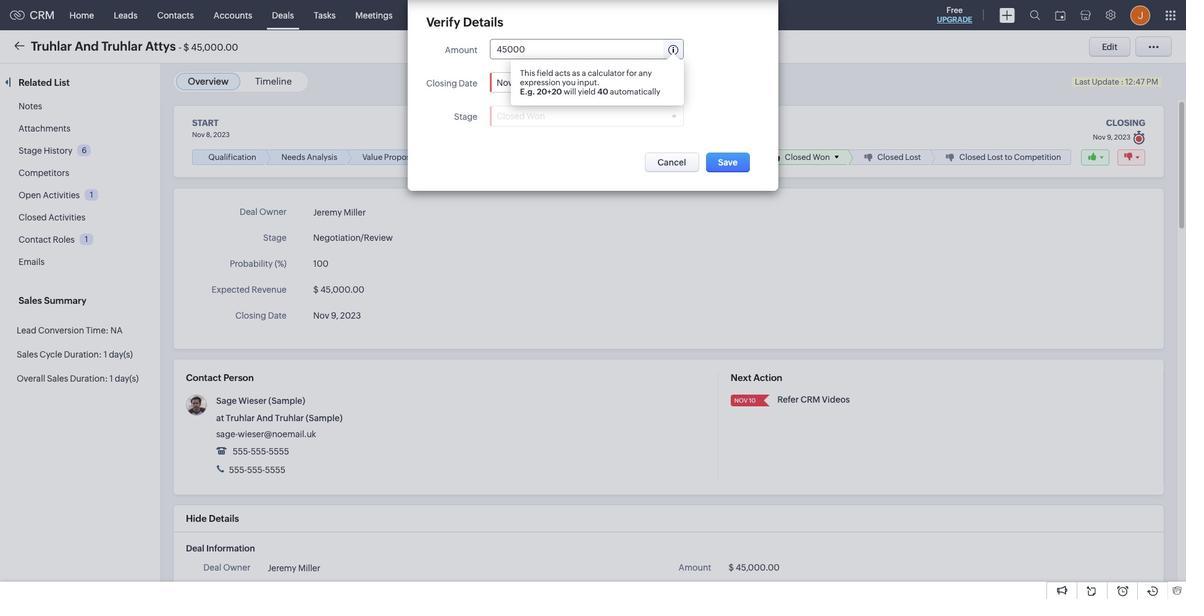 Task type: describe. For each thing, give the bounding box(es) containing it.
competitors
[[19, 168, 69, 178]]

profile element
[[1123, 0, 1158, 30]]

closing nov 9, 2023
[[1093, 118, 1145, 141]]

acts
[[555, 69, 570, 78]]

cycle
[[40, 350, 62, 360]]

1 vertical spatial closing date
[[235, 311, 287, 321]]

won
[[813, 153, 830, 162]]

closing
[[1106, 118, 1145, 128]]

1 vertical spatial and
[[257, 413, 273, 423]]

activities for open activities
[[43, 190, 80, 200]]

0 vertical spatial closing date
[[426, 78, 478, 88]]

free
[[947, 6, 963, 15]]

(%)
[[275, 259, 287, 269]]

1 horizontal spatial owner
[[259, 207, 287, 217]]

closed lost
[[877, 153, 921, 162]]

1 right open activities
[[90, 190, 93, 199]]

proposition
[[384, 153, 427, 162]]

closed won
[[785, 153, 830, 162]]

sales cycle duration: 1 day(s)
[[17, 350, 133, 360]]

reports
[[452, 10, 483, 20]]

sage-
[[216, 429, 238, 439]]

last update : 12:47 pm
[[1075, 77, 1158, 86]]

information
[[206, 544, 255, 554]]

home link
[[60, 0, 104, 30]]

this field acts as a calculator for any expression you input. e.g. 20+20 will yield 40 automatically
[[520, 69, 660, 96]]

e.g.
[[520, 87, 535, 96]]

0 vertical spatial (sample)
[[268, 396, 305, 406]]

hide details link
[[186, 513, 239, 524]]

1 vertical spatial (sample)
[[306, 413, 343, 423]]

na
[[110, 326, 123, 335]]

closed for closed lost to competition
[[960, 153, 986, 162]]

sage wieser (sample) link
[[216, 396, 305, 406]]

value proposition
[[362, 153, 427, 162]]

list
[[54, 77, 70, 88]]

1 horizontal spatial amount
[[679, 563, 711, 573]]

start nov 8, 2023
[[192, 118, 230, 138]]

0 vertical spatial amount
[[445, 45, 478, 55]]

sage-wieser@noemail.uk link
[[216, 429, 316, 439]]

contact for contact roles
[[19, 235, 51, 245]]

1 vertical spatial deal owner
[[203, 563, 250, 573]]

open
[[19, 190, 41, 200]]

timeline
[[255, 76, 292, 86]]

refer crm videos
[[777, 395, 850, 405]]

sage
[[216, 396, 237, 406]]

roles
[[53, 235, 75, 245]]

20+20
[[537, 87, 562, 96]]

at
[[216, 413, 224, 423]]

calculator
[[588, 69, 625, 78]]

input.
[[577, 78, 600, 87]]

proposal/price
[[568, 153, 622, 162]]

visits
[[635, 10, 656, 20]]

10
[[749, 397, 756, 404]]

crm link
[[10, 9, 55, 22]]

1 down sales cycle duration: 1 day(s) in the left bottom of the page
[[110, 374, 113, 384]]

refer crm videos link
[[777, 395, 850, 405]]

contacts link
[[147, 0, 204, 30]]

1 down 'time:'
[[104, 350, 107, 360]]

field
[[537, 69, 553, 78]]

closed activities link
[[19, 213, 85, 222]]

overview link
[[188, 76, 229, 86]]

nov down $ 45,000.00
[[313, 311, 329, 321]]

you
[[562, 78, 576, 87]]

1 vertical spatial 555-555-5555
[[227, 465, 285, 475]]

0 vertical spatial deal
[[240, 207, 258, 217]]

contact person
[[186, 373, 254, 383]]

lost for closed lost
[[905, 153, 921, 162]]

stage history
[[19, 146, 72, 156]]

at truhlar and truhlar (sample)
[[216, 413, 343, 423]]

profile image
[[1131, 5, 1150, 25]]

45,000.00 for expected revenue
[[320, 285, 364, 295]]

documents link
[[559, 0, 625, 30]]

day(s) for overall sales duration: 1 day(s)
[[115, 374, 139, 384]]

details for verify details
[[463, 15, 503, 29]]

1 horizontal spatial date
[[459, 78, 478, 88]]

1 horizontal spatial jeremy
[[313, 208, 342, 218]]

0 vertical spatial jeremy miller
[[313, 208, 366, 218]]

verify
[[426, 15, 460, 29]]

any
[[639, 69, 652, 78]]

update
[[1092, 77, 1119, 86]]

hide details
[[186, 513, 239, 524]]

activities for closed activities
[[48, 213, 85, 222]]

edit button
[[1089, 37, 1131, 57]]

edit
[[1102, 42, 1118, 52]]

truhlar down leads
[[102, 39, 143, 53]]

summary
[[44, 295, 87, 306]]

0 vertical spatial closing
[[426, 78, 457, 88]]

0 horizontal spatial and
[[75, 39, 99, 53]]

documents
[[569, 10, 616, 20]]

1 horizontal spatial negotiation/review
[[673, 153, 747, 162]]

emails link
[[19, 257, 45, 267]]

0 horizontal spatial 9,
[[331, 311, 338, 321]]

duration: for sales cycle duration:
[[64, 350, 102, 360]]

timeline link
[[255, 76, 292, 86]]

projects
[[676, 10, 709, 20]]

projects link
[[666, 0, 719, 30]]

upgrade
[[937, 15, 972, 24]]

competition
[[1014, 153, 1061, 162]]

campaigns link
[[493, 0, 559, 30]]

sales for sales cycle duration: 1 day(s)
[[17, 350, 38, 360]]

mmm d, yyyy text field
[[497, 78, 650, 87]]

refer
[[777, 395, 799, 405]]

nov 10
[[734, 397, 756, 404]]

contact roles link
[[19, 235, 75, 245]]

value
[[362, 153, 383, 162]]

1 vertical spatial owner
[[223, 563, 250, 573]]

$  45,000.00
[[729, 563, 780, 573]]



Task type: locate. For each thing, give the bounding box(es) containing it.
0 vertical spatial contact
[[19, 235, 51, 245]]

probability
[[230, 259, 273, 269]]

proposal/price quote
[[568, 153, 648, 162]]

1 vertical spatial 45,000.00
[[320, 285, 364, 295]]

sales for sales summary
[[19, 295, 42, 306]]

0 horizontal spatial stage
[[19, 146, 42, 156]]

deal owner down information
[[203, 563, 250, 573]]

to
[[1005, 153, 1012, 162]]

contact up sage
[[186, 373, 221, 383]]

needs
[[281, 153, 305, 162]]

closed for closed lost
[[877, 153, 904, 162]]

2 horizontal spatial 2023
[[1114, 133, 1131, 141]]

deal
[[240, 207, 258, 217], [186, 544, 204, 554], [203, 563, 221, 573]]

100
[[313, 259, 329, 269]]

$ for amount
[[729, 563, 734, 573]]

0 vertical spatial date
[[459, 78, 478, 88]]

sales summary
[[19, 295, 87, 306]]

1 horizontal spatial closing date
[[426, 78, 478, 88]]

automatically
[[610, 87, 660, 96]]

0 horizontal spatial 2023
[[213, 131, 230, 138]]

needs analysis
[[281, 153, 337, 162]]

contact for contact person
[[186, 373, 221, 383]]

date left e.g.
[[459, 78, 478, 88]]

closed lost to competition
[[960, 153, 1061, 162]]

1 vertical spatial closing
[[235, 311, 266, 321]]

nov inside closing nov 9, 2023
[[1093, 133, 1106, 141]]

closing down verify
[[426, 78, 457, 88]]

attachments
[[19, 124, 71, 133]]

0 horizontal spatial negotiation/review
[[313, 233, 393, 243]]

day(s) for sales cycle duration: 1 day(s)
[[109, 350, 133, 360]]

0 horizontal spatial lost
[[905, 153, 921, 162]]

1 horizontal spatial and
[[257, 413, 273, 423]]

visits link
[[625, 0, 666, 30]]

0 vertical spatial details
[[463, 15, 503, 29]]

deal down the deal information
[[203, 563, 221, 573]]

0 horizontal spatial crm
[[30, 9, 55, 22]]

truhlar down "crm" "link"
[[31, 39, 72, 53]]

0 vertical spatial negotiation/review
[[673, 153, 747, 162]]

accounts link
[[204, 0, 262, 30]]

amount left $  45,000.00
[[679, 563, 711, 573]]

tasks link
[[304, 0, 346, 30]]

1 vertical spatial 9,
[[331, 311, 338, 321]]

$ 45,000.00
[[313, 285, 364, 295]]

this
[[520, 69, 535, 78]]

9, down closing
[[1107, 133, 1113, 141]]

(sample) up wieser@noemail.uk
[[306, 413, 343, 423]]

and up sage-wieser@noemail.uk
[[257, 413, 273, 423]]

date down "revenue"
[[268, 311, 287, 321]]

calls link
[[403, 0, 442, 30]]

probability (%)
[[230, 259, 287, 269]]

1 horizontal spatial 45,000.00
[[320, 285, 364, 295]]

2023 for closing
[[1114, 133, 1131, 141]]

duration: up 'overall sales duration: 1 day(s)'
[[64, 350, 102, 360]]

deals link
[[262, 0, 304, 30]]

and
[[75, 39, 99, 53], [257, 413, 273, 423]]

2023 for start
[[213, 131, 230, 138]]

tasks
[[314, 10, 336, 20]]

0 vertical spatial duration:
[[64, 350, 102, 360]]

campaigns
[[503, 10, 549, 20]]

45,000.00 inside truhlar and truhlar attys - $ 45,000.00
[[191, 42, 238, 52]]

contact up emails link
[[19, 235, 51, 245]]

miller
[[344, 208, 366, 218], [298, 563, 320, 573]]

9, inside closing nov 9, 2023
[[1107, 133, 1113, 141]]

wieser@noemail.uk
[[238, 429, 316, 439]]

0 vertical spatial activities
[[43, 190, 80, 200]]

0 horizontal spatial date
[[268, 311, 287, 321]]

activities
[[43, 190, 80, 200], [48, 213, 85, 222]]

1 vertical spatial crm
[[801, 395, 820, 405]]

lost for closed lost to competition
[[987, 153, 1003, 162]]

0 vertical spatial deal owner
[[240, 207, 287, 217]]

verify details
[[426, 15, 503, 29]]

owner
[[259, 207, 287, 217], [223, 563, 250, 573]]

1 vertical spatial amount
[[679, 563, 711, 573]]

1 horizontal spatial 9,
[[1107, 133, 1113, 141]]

reports link
[[442, 0, 493, 30]]

details right hide
[[209, 513, 239, 524]]

1 horizontal spatial $
[[313, 285, 319, 295]]

1 vertical spatial details
[[209, 513, 239, 524]]

expression
[[520, 78, 560, 87]]

2 vertical spatial $
[[729, 563, 734, 573]]

jeremy miller
[[313, 208, 366, 218], [268, 563, 320, 573]]

duration: down sales cycle duration: 1 day(s) in the left bottom of the page
[[70, 374, 108, 384]]

yield
[[578, 87, 596, 96]]

contact roles
[[19, 235, 75, 245]]

1 vertical spatial jeremy miller
[[268, 563, 320, 573]]

deal owner up probability (%)
[[240, 207, 287, 217]]

0 vertical spatial crm
[[30, 9, 55, 22]]

2 vertical spatial 45,000.00
[[736, 563, 780, 573]]

2 vertical spatial stage
[[263, 233, 287, 243]]

closed for closed won
[[785, 153, 811, 162]]

attys
[[145, 39, 176, 53]]

1 vertical spatial $
[[313, 285, 319, 295]]

deal down hide
[[186, 544, 204, 554]]

1 horizontal spatial details
[[463, 15, 503, 29]]

truhlar
[[31, 39, 72, 53], [102, 39, 143, 53], [226, 413, 255, 423], [275, 413, 304, 423]]

analysis
[[307, 153, 337, 162]]

0 vertical spatial owner
[[259, 207, 287, 217]]

0 vertical spatial day(s)
[[109, 350, 133, 360]]

1 horizontal spatial closing
[[426, 78, 457, 88]]

0 vertical spatial miller
[[344, 208, 366, 218]]

hide
[[186, 513, 207, 524]]

amount down verify details
[[445, 45, 478, 55]]

action
[[754, 373, 783, 383]]

2023 right 8,
[[213, 131, 230, 138]]

history
[[44, 146, 72, 156]]

leads link
[[104, 0, 147, 30]]

nov left 8,
[[192, 131, 205, 138]]

0 horizontal spatial amount
[[445, 45, 478, 55]]

(sample)
[[268, 396, 305, 406], [306, 413, 343, 423]]

45,000.00 for amount
[[736, 563, 780, 573]]

and down "home" link
[[75, 39, 99, 53]]

calls
[[413, 10, 432, 20]]

lead conversion time: na
[[17, 326, 123, 335]]

0 horizontal spatial closing date
[[235, 311, 287, 321]]

-
[[179, 42, 181, 52]]

None button
[[645, 153, 699, 172], [706, 153, 750, 172], [645, 153, 699, 172], [706, 153, 750, 172]]

0 vertical spatial and
[[75, 39, 99, 53]]

2 horizontal spatial $
[[729, 563, 734, 573]]

0 vertical spatial jeremy
[[313, 208, 342, 218]]

sales left cycle
[[17, 350, 38, 360]]

0 vertical spatial 555-555-5555
[[231, 447, 289, 457]]

closing down expected revenue
[[235, 311, 266, 321]]

1 horizontal spatial lost
[[987, 153, 1003, 162]]

sales down cycle
[[47, 374, 68, 384]]

crm right refer
[[801, 395, 820, 405]]

1 lost from the left
[[905, 153, 921, 162]]

stage history link
[[19, 146, 72, 156]]

$ for expected revenue
[[313, 285, 319, 295]]

1 vertical spatial jeremy
[[268, 563, 296, 573]]

sage wieser (sample)
[[216, 396, 305, 406]]

attachments link
[[19, 124, 71, 133]]

leads
[[114, 10, 138, 20]]

2023 inside closing nov 9, 2023
[[1114, 133, 1131, 141]]

1 horizontal spatial crm
[[801, 395, 820, 405]]

2 lost from the left
[[987, 153, 1003, 162]]

40
[[597, 87, 608, 96]]

start
[[192, 118, 219, 128]]

1 horizontal spatial 2023
[[340, 311, 361, 321]]

nov 9, 2023
[[313, 311, 361, 321]]

1 vertical spatial negotiation/review
[[313, 233, 393, 243]]

nov inside start nov 8, 2023
[[192, 131, 205, 138]]

1 vertical spatial deal
[[186, 544, 204, 554]]

555-
[[233, 447, 251, 457], [251, 447, 269, 457], [229, 465, 247, 475], [247, 465, 265, 475]]

9, down $ 45,000.00
[[331, 311, 338, 321]]

deal information
[[186, 544, 255, 554]]

expected
[[212, 285, 250, 295]]

2023 inside start nov 8, 2023
[[213, 131, 230, 138]]

closed activities
[[19, 213, 85, 222]]

details for hide details
[[209, 513, 239, 524]]

pm
[[1147, 77, 1158, 86]]

0 horizontal spatial 45,000.00
[[191, 42, 238, 52]]

None text field
[[497, 44, 610, 54]]

2023 down closing
[[1114, 133, 1131, 141]]

2023 down $ 45,000.00
[[340, 311, 361, 321]]

will
[[564, 87, 576, 96]]

0 vertical spatial 45,000.00
[[191, 42, 238, 52]]

nov left 10
[[734, 397, 748, 404]]

0 vertical spatial stage
[[454, 112, 478, 122]]

2 horizontal spatial 45,000.00
[[736, 563, 780, 573]]

(sample) up truhlar and truhlar (sample) link
[[268, 396, 305, 406]]

truhlar up wieser@noemail.uk
[[275, 413, 304, 423]]

0 horizontal spatial jeremy
[[268, 563, 296, 573]]

1 vertical spatial activities
[[48, 213, 85, 222]]

1 vertical spatial date
[[268, 311, 287, 321]]

1 vertical spatial contact
[[186, 373, 221, 383]]

1 vertical spatial 5555
[[265, 465, 285, 475]]

0 horizontal spatial miller
[[298, 563, 320, 573]]

1 vertical spatial sales
[[17, 350, 38, 360]]

0 horizontal spatial contact
[[19, 235, 51, 245]]

for
[[627, 69, 637, 78]]

date
[[459, 78, 478, 88], [268, 311, 287, 321]]

related
[[19, 77, 52, 88]]

truhlar right at
[[226, 413, 255, 423]]

1 vertical spatial duration:
[[70, 374, 108, 384]]

nov down update
[[1093, 133, 1106, 141]]

0 horizontal spatial closing
[[235, 311, 266, 321]]

8,
[[206, 131, 212, 138]]

details right verify
[[463, 15, 503, 29]]

home
[[70, 10, 94, 20]]

1 vertical spatial day(s)
[[115, 374, 139, 384]]

competitors link
[[19, 168, 69, 178]]

0 horizontal spatial owner
[[223, 563, 250, 573]]

overall sales duration: 1 day(s)
[[17, 374, 139, 384]]

sales
[[19, 295, 42, 306], [17, 350, 38, 360], [47, 374, 68, 384]]

0 vertical spatial 5555
[[269, 447, 289, 457]]

quote
[[624, 153, 648, 162]]

2 vertical spatial deal
[[203, 563, 221, 573]]

0 horizontal spatial $
[[183, 42, 189, 52]]

2 vertical spatial sales
[[47, 374, 68, 384]]

0 vertical spatial sales
[[19, 295, 42, 306]]

1 right roles
[[85, 235, 88, 244]]

crm left home on the top left of page
[[30, 9, 55, 22]]

activities up closed activities at top left
[[43, 190, 80, 200]]

closed for closed activities
[[19, 213, 47, 222]]

activities up roles
[[48, 213, 85, 222]]

1 horizontal spatial stage
[[263, 233, 287, 243]]

0 horizontal spatial details
[[209, 513, 239, 524]]

negotiation/review
[[673, 153, 747, 162], [313, 233, 393, 243]]

sage-wieser@noemail.uk
[[216, 429, 316, 439]]

45,000.00
[[191, 42, 238, 52], [320, 285, 364, 295], [736, 563, 780, 573]]

2 horizontal spatial stage
[[454, 112, 478, 122]]

a
[[582, 69, 586, 78]]

notes
[[19, 101, 42, 111]]

duration: for overall sales duration:
[[70, 374, 108, 384]]

$ inside truhlar and truhlar attys - $ 45,000.00
[[183, 42, 189, 52]]

person
[[223, 373, 254, 383]]

conversion
[[38, 326, 84, 335]]

time:
[[86, 326, 109, 335]]

sales up lead
[[19, 295, 42, 306]]

1 vertical spatial stage
[[19, 146, 42, 156]]

deal up 'probability'
[[240, 207, 258, 217]]

1 horizontal spatial contact
[[186, 373, 221, 383]]

overview
[[188, 76, 229, 86]]

owner up "(%)"
[[259, 207, 287, 217]]

0 vertical spatial $
[[183, 42, 189, 52]]

owner down information
[[223, 563, 250, 573]]

1 horizontal spatial miller
[[344, 208, 366, 218]]

1 vertical spatial miller
[[298, 563, 320, 573]]

0 vertical spatial 9,
[[1107, 133, 1113, 141]]

notes link
[[19, 101, 42, 111]]



Task type: vqa. For each thing, say whether or not it's contained in the screenshot.
QUOTE
yes



